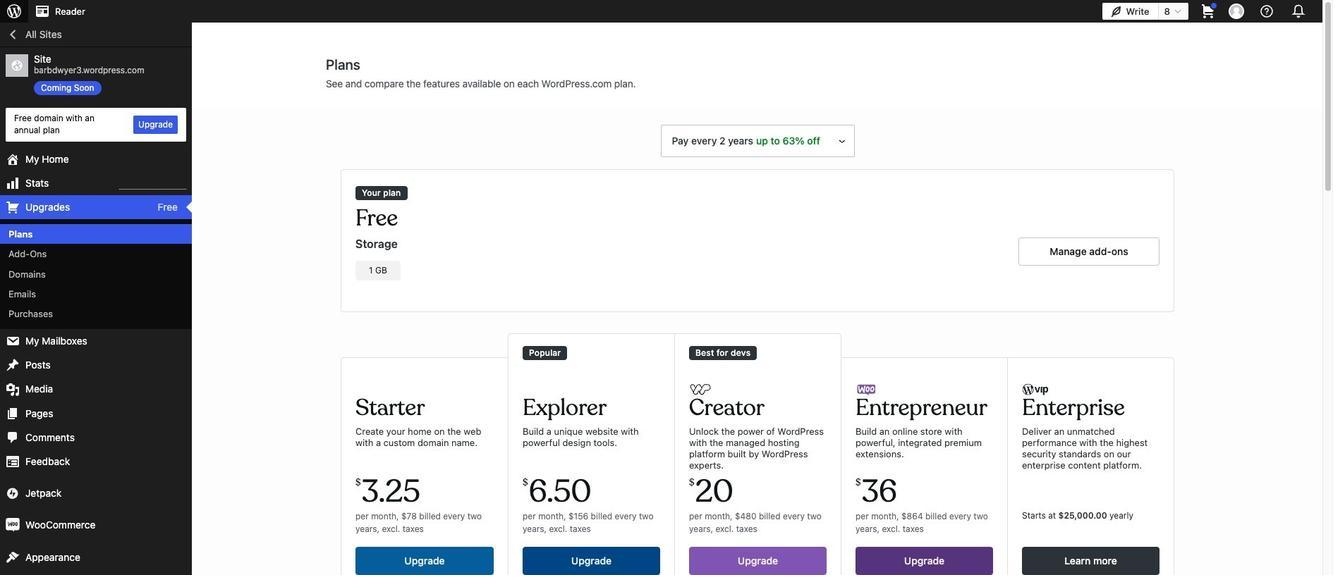 Task type: describe. For each thing, give the bounding box(es) containing it.
manage your notifications image
[[1289, 1, 1309, 21]]

help image
[[1258, 3, 1275, 20]]



Task type: vqa. For each thing, say whether or not it's contained in the screenshot.
main content
no



Task type: locate. For each thing, give the bounding box(es) containing it.
img image
[[6, 487, 20, 501], [6, 519, 20, 533]]

highest hourly views 0 image
[[119, 180, 186, 190]]

1 vertical spatial img image
[[6, 519, 20, 533]]

my shopping cart image
[[1200, 3, 1217, 20]]

2 img image from the top
[[6, 519, 20, 533]]

1 img image from the top
[[6, 487, 20, 501]]

manage your sites image
[[6, 3, 23, 20]]

my profile image
[[1229, 4, 1244, 19]]

0 vertical spatial img image
[[6, 487, 20, 501]]



